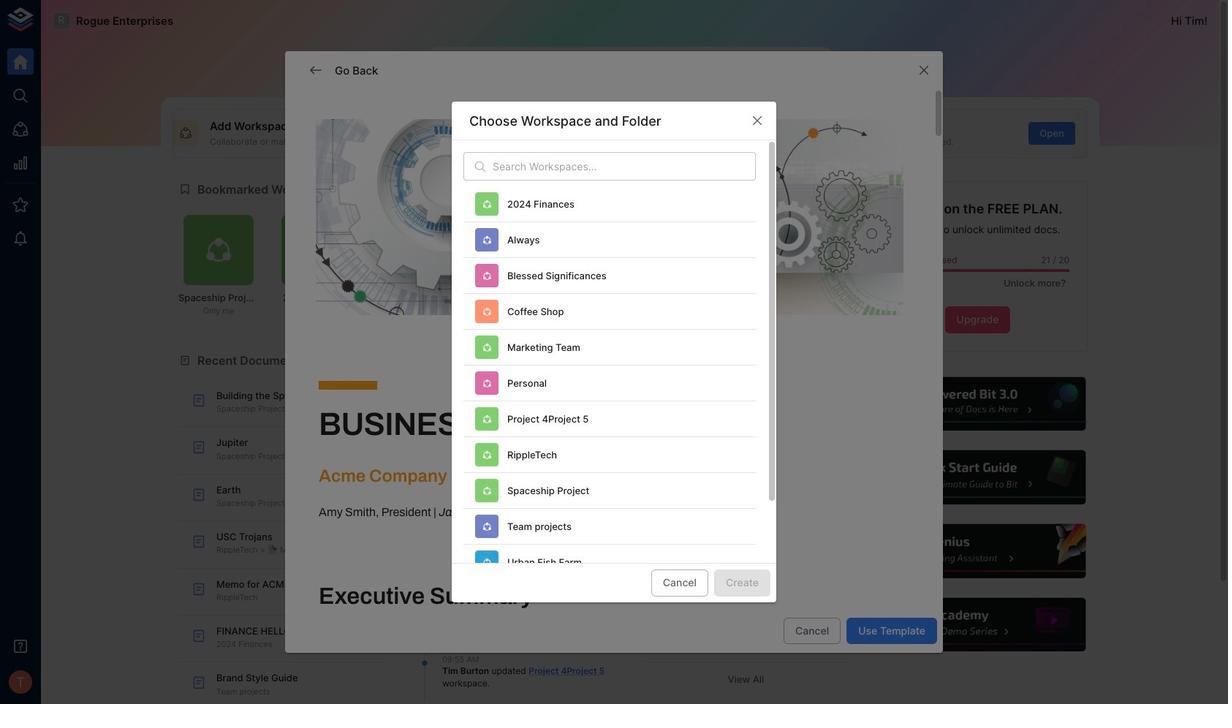 Task type: describe. For each thing, give the bounding box(es) containing it.
4 help image from the top
[[868, 596, 1088, 654]]

2 help image from the top
[[868, 449, 1088, 507]]

Search Workspaces... text field
[[493, 152, 756, 181]]

1 help image from the top
[[868, 375, 1088, 433]]

3 help image from the top
[[868, 522, 1088, 580]]



Task type: vqa. For each thing, say whether or not it's contained in the screenshot.
Marketing Team Link
no



Task type: locate. For each thing, give the bounding box(es) containing it.
dialog
[[285, 51, 943, 704], [452, 102, 777, 623]]

help image
[[868, 375, 1088, 433], [868, 449, 1088, 507], [868, 522, 1088, 580], [868, 596, 1088, 654]]



